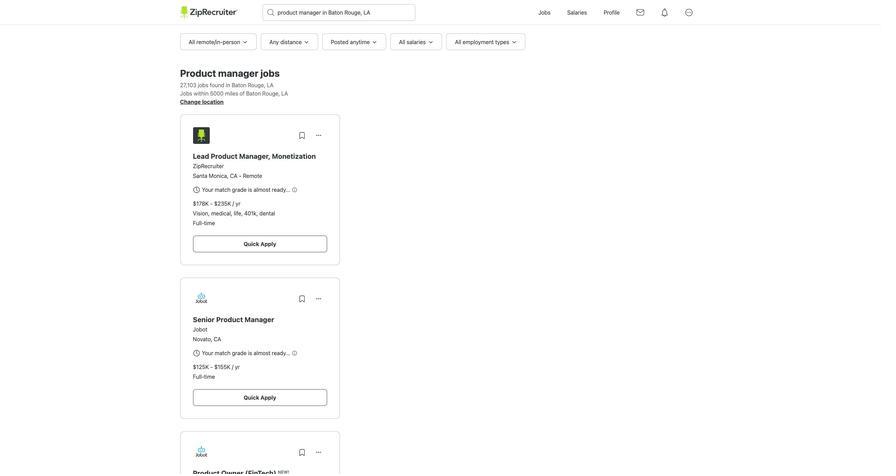 Task type: describe. For each thing, give the bounding box(es) containing it.
senior product manager element
[[193, 316, 327, 324]]

Search job title or keyword search field
[[263, 5, 415, 21]]

save job for later image
[[298, 448, 306, 457]]

product owner (fintech) image
[[193, 444, 210, 461]]

save job for later image for "senior product manager" element
[[298, 295, 306, 303]]

menu image
[[681, 5, 697, 21]]

save job for later image for lead product manager, monetization element
[[298, 131, 306, 140]]

ziprecruiter image
[[180, 6, 238, 19]]



Task type: locate. For each thing, give the bounding box(es) containing it.
senior product manager image
[[193, 291, 210, 307]]

lead product manager, monetization element
[[193, 152, 327, 161]]

save job for later image
[[298, 131, 306, 140], [298, 295, 306, 303]]

0 vertical spatial save job for later image
[[298, 131, 306, 140]]

1 vertical spatial save job for later image
[[298, 295, 306, 303]]

2 save job for later image from the top
[[298, 295, 306, 303]]

job card menu element
[[311, 451, 327, 458]]

lead product manager, monetization image
[[193, 127, 210, 144]]

main element
[[180, 0, 701, 25]]

1 save job for later image from the top
[[298, 131, 306, 140]]

notifications image
[[657, 5, 673, 21]]

None button
[[311, 127, 327, 144], [311, 291, 327, 307], [311, 127, 327, 144], [311, 291, 327, 307]]



Task type: vqa. For each thing, say whether or not it's contained in the screenshot.
Save job for later image
yes



